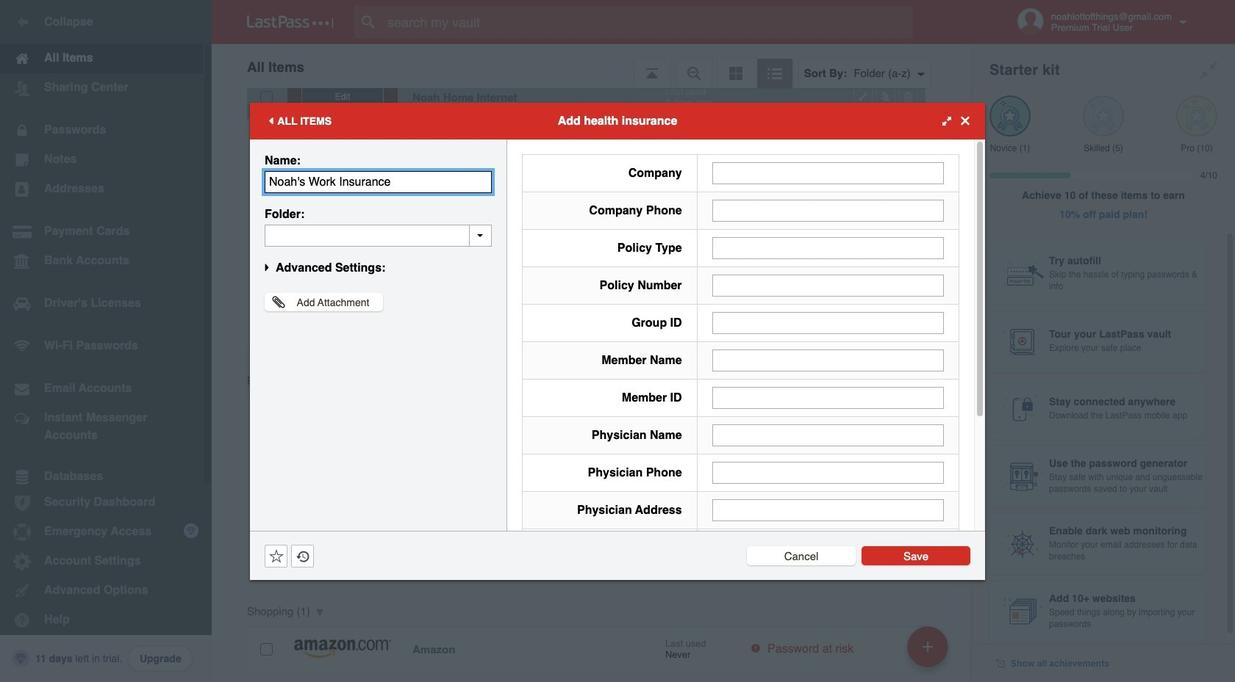 Task type: describe. For each thing, give the bounding box(es) containing it.
new item navigation
[[902, 623, 957, 683]]

main navigation navigation
[[0, 0, 212, 683]]

Search search field
[[354, 6, 942, 38]]



Task type: locate. For each thing, give the bounding box(es) containing it.
vault options navigation
[[212, 44, 972, 88]]

new item image
[[923, 642, 933, 652]]

None text field
[[712, 200, 944, 222], [712, 275, 944, 297], [712, 312, 944, 334], [712, 350, 944, 372], [712, 425, 944, 447], [712, 462, 944, 484], [712, 200, 944, 222], [712, 275, 944, 297], [712, 312, 944, 334], [712, 350, 944, 372], [712, 425, 944, 447], [712, 462, 944, 484]]

lastpass image
[[247, 15, 334, 29]]

search my vault text field
[[354, 6, 942, 38]]

dialog
[[250, 103, 985, 674]]

None text field
[[712, 162, 944, 184], [265, 171, 492, 193], [265, 225, 492, 247], [712, 237, 944, 259], [712, 387, 944, 409], [712, 500, 944, 522], [712, 162, 944, 184], [265, 171, 492, 193], [265, 225, 492, 247], [712, 237, 944, 259], [712, 387, 944, 409], [712, 500, 944, 522]]



